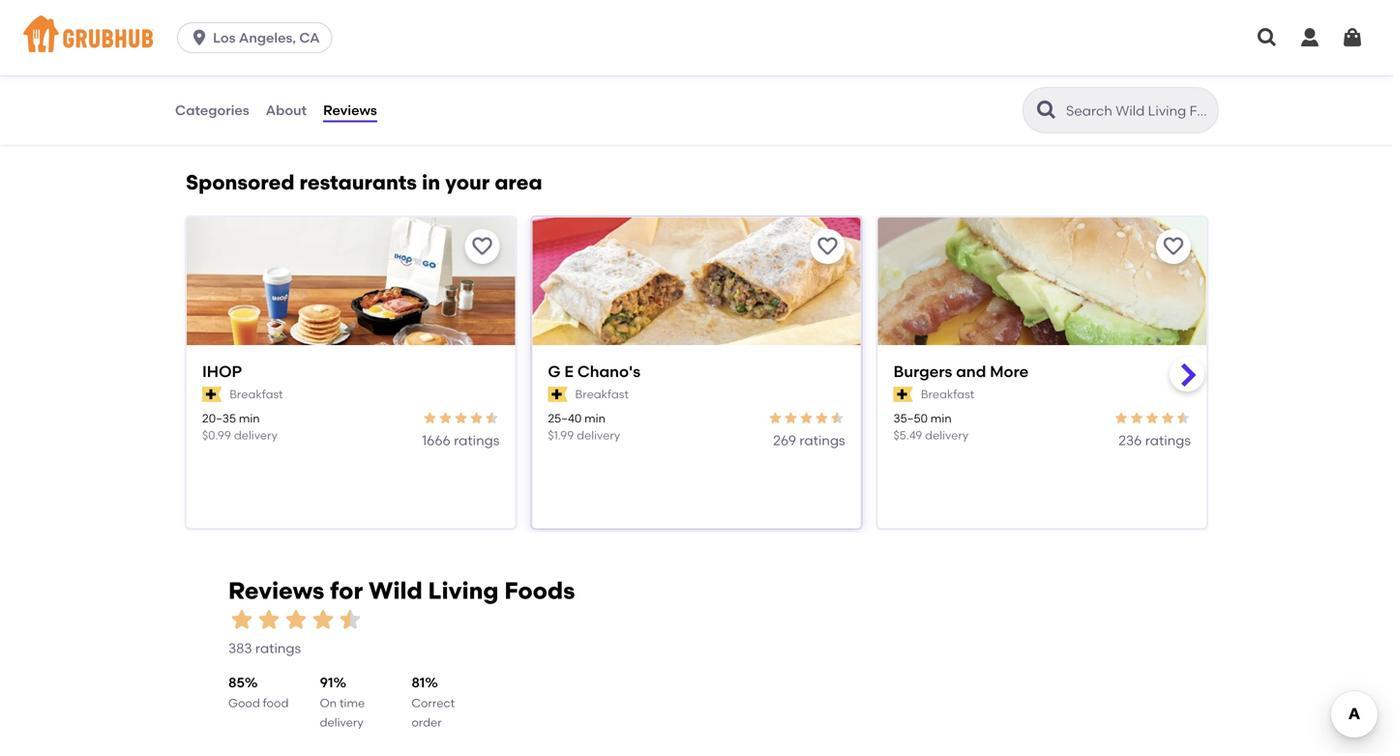 Task type: locate. For each thing, give the bounding box(es) containing it.
0 horizontal spatial save this restaurant button
[[465, 229, 500, 264]]

subscription pass image up 35–50
[[894, 387, 913, 403]]

delivery right $0.99
[[234, 429, 278, 443]]

categories
[[175, 102, 249, 118]]

1 horizontal spatial save this restaurant image
[[1162, 235, 1185, 258]]

subscription pass image for ihop
[[202, 387, 222, 403]]

los angeles, ca
[[213, 30, 320, 46]]

2 min from the left
[[585, 412, 606, 426]]

25–40 min $1.99 delivery
[[548, 412, 620, 443]]

2 breakfast from the left
[[575, 387, 629, 401]]

time
[[340, 697, 365, 711]]

2 horizontal spatial breakfast
[[921, 387, 975, 401]]

236
[[1119, 433, 1142, 449]]

1 horizontal spatial subscription pass image
[[894, 387, 913, 403]]

about
[[266, 102, 307, 118]]

search icon image
[[1035, 99, 1059, 122]]

0 horizontal spatial subscription pass image
[[202, 387, 222, 403]]

subscription pass image up 20–35
[[202, 387, 222, 403]]

subscription pass image
[[548, 387, 568, 403]]

delivery right $1.99
[[577, 429, 620, 443]]

min inside 35–50 min $5.49 delivery
[[931, 412, 952, 426]]

383
[[228, 640, 252, 657]]

delivery inside 35–50 min $5.49 delivery
[[925, 429, 969, 443]]

reviews up 383 ratings
[[228, 577, 324, 605]]

min right 20–35
[[239, 412, 260, 426]]

delivery inside '25–40 min $1.99 delivery'
[[577, 429, 620, 443]]

reviews right about
[[323, 102, 377, 118]]

categories button
[[174, 75, 250, 145]]

1 horizontal spatial svg image
[[1341, 26, 1364, 49]]

min inside '25–40 min $1.99 delivery'
[[585, 412, 606, 426]]

svg image
[[1341, 26, 1364, 49], [190, 28, 209, 47]]

delivery right $5.49
[[925, 429, 969, 443]]

2 subscription pass image from the left
[[894, 387, 913, 403]]

reviews button
[[322, 75, 378, 145]]

1 save this restaurant image from the left
[[816, 235, 840, 258]]

reviews inside button
[[323, 102, 377, 118]]

ratings right 1666
[[454, 433, 500, 449]]

20–35 min $0.99 delivery
[[202, 412, 278, 443]]

your
[[445, 170, 490, 195]]

1 vertical spatial reviews
[[228, 577, 324, 605]]

save this restaurant image
[[816, 235, 840, 258], [1162, 235, 1185, 258]]

1 subscription pass image from the left
[[202, 387, 222, 403]]

3 breakfast from the left
[[921, 387, 975, 401]]

more
[[990, 362, 1029, 381]]

1 min from the left
[[239, 412, 260, 426]]

breakfast for ihop
[[230, 387, 283, 401]]

delivery for ihop
[[234, 429, 278, 443]]

0 vertical spatial reviews
[[323, 102, 377, 118]]

burgers
[[894, 362, 953, 381]]

1 horizontal spatial svg image
[[1299, 26, 1322, 49]]

in
[[422, 170, 440, 195]]

svg image
[[1256, 26, 1279, 49], [1299, 26, 1322, 49]]

min for g e chano's
[[585, 412, 606, 426]]

reviews
[[323, 102, 377, 118], [228, 577, 324, 605]]

breakfast for burgers and more
[[921, 387, 975, 401]]

25–40
[[548, 412, 582, 426]]

subscription pass image for burgers and more
[[894, 387, 913, 403]]

save this restaurant button
[[465, 229, 500, 264], [811, 229, 845, 264], [1156, 229, 1191, 264]]

1 horizontal spatial min
[[585, 412, 606, 426]]

breakfast for g e chano's
[[575, 387, 629, 401]]

subscription pass image
[[202, 387, 222, 403], [894, 387, 913, 403]]

0 horizontal spatial breakfast
[[230, 387, 283, 401]]

236 ratings
[[1119, 433, 1191, 449]]

delivery down time
[[320, 716, 364, 730]]

save this restaurant image for more
[[1162, 235, 1185, 258]]

min
[[239, 412, 260, 426], [585, 412, 606, 426], [931, 412, 952, 426]]

1 svg image from the left
[[1256, 26, 1279, 49]]

area
[[495, 170, 542, 195]]

ihop link
[[202, 361, 500, 383]]

ratings right 236
[[1145, 433, 1191, 449]]

ratings right 269
[[800, 433, 845, 449]]

ratings for burgers and more
[[1145, 433, 1191, 449]]

breakfast down burgers and more
[[921, 387, 975, 401]]

85
[[228, 675, 245, 692]]

min inside the 20–35 min $0.99 delivery
[[239, 412, 260, 426]]

g
[[548, 362, 561, 381]]

2 save this restaurant image from the left
[[1162, 235, 1185, 258]]

reviews for reviews
[[323, 102, 377, 118]]

min for ihop
[[239, 412, 260, 426]]

2 horizontal spatial min
[[931, 412, 952, 426]]

delivery inside the 20–35 min $0.99 delivery
[[234, 429, 278, 443]]

1 breakfast from the left
[[230, 387, 283, 401]]

for
[[330, 577, 363, 605]]

ratings
[[454, 433, 500, 449], [800, 433, 845, 449], [1145, 433, 1191, 449], [255, 640, 301, 657]]

living
[[428, 577, 499, 605]]

star icon image
[[422, 411, 438, 426], [438, 411, 453, 426], [453, 411, 469, 426], [469, 411, 484, 426], [484, 411, 500, 426], [484, 411, 500, 426], [768, 411, 783, 426], [783, 411, 799, 426], [799, 411, 814, 426], [814, 411, 830, 426], [830, 411, 845, 426], [830, 411, 845, 426], [1114, 411, 1129, 426], [1129, 411, 1145, 426], [1145, 411, 1160, 426], [1160, 411, 1176, 426], [1176, 411, 1191, 426], [1176, 411, 1191, 426], [228, 607, 255, 634], [255, 607, 283, 634], [283, 607, 310, 634], [310, 607, 337, 634], [337, 607, 364, 634], [337, 607, 364, 634]]

2 save this restaurant button from the left
[[811, 229, 845, 264]]

3 min from the left
[[931, 412, 952, 426]]

reviews for reviews for wild living foods
[[228, 577, 324, 605]]

save this restaurant button for burgers
[[1156, 229, 1191, 264]]

delivery
[[234, 429, 278, 443], [577, 429, 620, 443], [925, 429, 969, 443], [320, 716, 364, 730]]

35–50
[[894, 412, 928, 426]]

2 horizontal spatial save this restaurant button
[[1156, 229, 1191, 264]]

ca
[[299, 30, 320, 46]]

0 horizontal spatial min
[[239, 412, 260, 426]]

breakfast
[[230, 387, 283, 401], [575, 387, 629, 401], [921, 387, 975, 401]]

breakfast down "chano's"
[[575, 387, 629, 401]]

ihop logo image
[[187, 218, 515, 380]]

3 save this restaurant button from the left
[[1156, 229, 1191, 264]]

main navigation navigation
[[0, 0, 1393, 75]]

$5.49
[[894, 429, 922, 443]]

reviews for wild living foods
[[228, 577, 575, 605]]

1 horizontal spatial breakfast
[[575, 387, 629, 401]]

0 horizontal spatial svg image
[[190, 28, 209, 47]]

ratings right '383'
[[255, 640, 301, 657]]

min right 35–50
[[931, 412, 952, 426]]

breakfast up the 20–35 min $0.99 delivery
[[230, 387, 283, 401]]

1 horizontal spatial save this restaurant button
[[811, 229, 845, 264]]

min right the 25–40
[[585, 412, 606, 426]]

ihop
[[202, 362, 242, 381]]

1 save this restaurant button from the left
[[465, 229, 500, 264]]

0 horizontal spatial save this restaurant image
[[816, 235, 840, 258]]

0 horizontal spatial svg image
[[1256, 26, 1279, 49]]

20–35
[[202, 412, 236, 426]]

269
[[773, 433, 796, 449]]



Task type: vqa. For each thing, say whether or not it's contained in the screenshot.


Task type: describe. For each thing, give the bounding box(es) containing it.
e
[[564, 362, 574, 381]]

81
[[412, 675, 425, 692]]

burgers and more
[[894, 362, 1029, 381]]

delivery for burgers and more
[[925, 429, 969, 443]]

Search Wild Living Foods search field
[[1064, 102, 1212, 120]]

383 ratings
[[228, 640, 301, 657]]

los
[[213, 30, 236, 46]]

save this restaurant button for g
[[811, 229, 845, 264]]

$0.99
[[202, 429, 231, 443]]

burgers and more logo image
[[878, 218, 1207, 380]]

food
[[263, 697, 289, 711]]

correct
[[412, 697, 455, 711]]

save this restaurant image
[[471, 235, 494, 258]]

ratings for g e chano's
[[800, 433, 845, 449]]

ratings for ihop
[[454, 433, 500, 449]]

85 good food
[[228, 675, 289, 711]]

order
[[412, 716, 442, 730]]

burgers and more link
[[894, 361, 1191, 383]]

min for burgers and more
[[931, 412, 952, 426]]

angeles,
[[239, 30, 296, 46]]

good
[[228, 697, 260, 711]]

los angeles, ca button
[[177, 22, 340, 53]]

sponsored
[[186, 170, 295, 195]]

delivery inside 91 on time delivery
[[320, 716, 364, 730]]

restaurants
[[300, 170, 417, 195]]

delivery for g e chano's
[[577, 429, 620, 443]]

91 on time delivery
[[320, 675, 365, 730]]

2 svg image from the left
[[1299, 26, 1322, 49]]

g e chano's
[[548, 362, 641, 381]]

about button
[[265, 75, 308, 145]]

91
[[320, 675, 333, 692]]

and
[[956, 362, 986, 381]]

269 ratings
[[773, 433, 845, 449]]

1666 ratings
[[422, 433, 500, 449]]

g e chano's link
[[548, 361, 845, 383]]

$1.99
[[548, 429, 574, 443]]

sponsored restaurants in your area
[[186, 170, 542, 195]]

81 correct order
[[412, 675, 455, 730]]

chano's
[[577, 362, 641, 381]]

35–50 min $5.49 delivery
[[894, 412, 969, 443]]

g e chano's logo image
[[533, 218, 861, 380]]

foods
[[504, 577, 575, 605]]

1666
[[422, 433, 451, 449]]

wild
[[369, 577, 423, 605]]

on
[[320, 697, 337, 711]]

save this restaurant image for chano's
[[816, 235, 840, 258]]

svg image inside los angeles, ca button
[[190, 28, 209, 47]]



